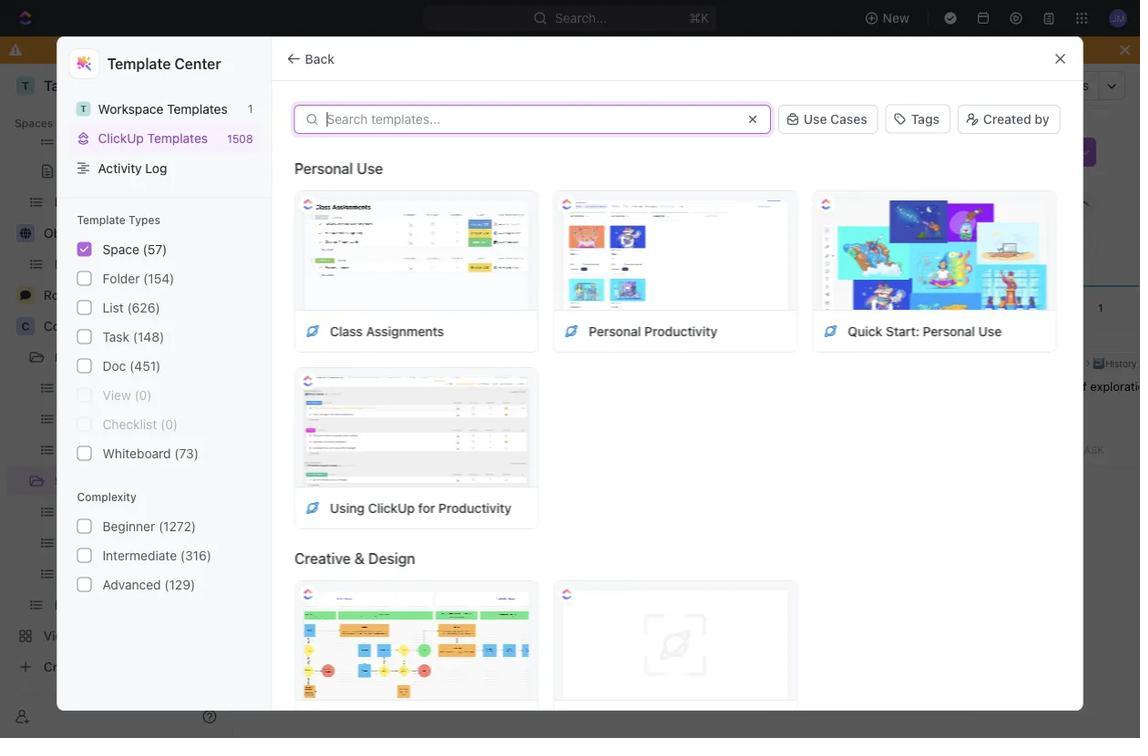 Task type: vqa. For each thing, say whether or not it's contained in the screenshot.
1st the Geology from the top
yes



Task type: locate. For each thing, give the bounding box(es) containing it.
coursework for coursework
[[44, 319, 114, 334]]

(0) up (73)
[[160, 417, 178, 432]]

add for exam
[[287, 562, 309, 574]]

clickup up activity
[[98, 131, 144, 146]]

tags
[[911, 111, 940, 126]]

2022
[[418, 78, 449, 93], [358, 136, 420, 166], [313, 358, 335, 368], [1059, 358, 1082, 368], [98, 474, 129, 489], [313, 481, 335, 491], [313, 603, 335, 614], [810, 607, 833, 618]]

(129)
[[164, 577, 195, 592]]

assignment
[[794, 302, 853, 314]]

geology for 101
[[359, 358, 395, 368]]

0 vertical spatial lab
[[398, 603, 414, 614]]

lab
[[398, 603, 414, 614], [282, 621, 302, 634]]

browser
[[514, 42, 563, 57]]

subtask for lab exam
[[312, 685, 358, 697]]

0 vertical spatial history
[[1106, 358, 1137, 368]]

0 vertical spatial ↩️
[[1093, 358, 1103, 368]]

1 vertical spatial spring 2022 link
[[55, 467, 173, 496]]

list up the task
[[103, 300, 124, 315]]

spring 2022 link down you
[[352, 75, 454, 97]]

0 horizontal spatial productivity
[[438, 501, 511, 516]]

1508
[[227, 132, 253, 145]]

back button
[[279, 44, 346, 73]]

1 vertical spatial templates
[[147, 131, 208, 146]]

new button
[[858, 4, 921, 33]]

1 vertical spatial geology
[[359, 603, 395, 614]]

0 horizontal spatial 3
[[349, 302, 356, 314]]

coursework inside sidebar navigation
[[44, 319, 114, 334]]

template up space
[[77, 214, 126, 227]]

coursework down back button
[[266, 78, 337, 93]]

0
[[594, 302, 600, 314]]

3 for 💯 exam
[[349, 302, 356, 314]]

subtask down the age of exploratio
[[1058, 444, 1104, 455]]

checklist
[[103, 417, 157, 432]]

1 vertical spatial coursework
[[44, 319, 114, 334]]

2022 up identifying
[[810, 607, 833, 618]]

📑
[[780, 302, 791, 314]]

1 horizontal spatial coursework
[[266, 78, 337, 93]]

hide down hide dropdown button
[[905, 242, 930, 255]]

board
[[449, 196, 485, 212]]

add down the the
[[1034, 444, 1056, 455]]

spring 2022 up overview
[[276, 136, 426, 166]]

0 horizontal spatial (0)
[[134, 388, 152, 403]]

hide left this
[[710, 42, 738, 57]]

1 vertical spatial list
[[103, 300, 124, 315]]

101
[[398, 358, 412, 368], [416, 603, 431, 614]]

of
[[1076, 379, 1087, 393], [875, 625, 886, 638]]

templates for clickup templates
[[147, 131, 208, 146]]

template center
[[107, 55, 221, 72]]

list inside 'link'
[[390, 196, 412, 212]]

lab down creative
[[282, 621, 302, 634]]

spring 2022 up complexity
[[55, 474, 129, 489]]

search...
[[555, 10, 607, 26]]

spring 2022 link inside sidebar navigation
[[55, 467, 173, 496]]

tags button
[[886, 104, 951, 133]]

1 horizontal spatial personal
[[589, 324, 641, 339]]

2 geology from the top
[[359, 603, 395, 614]]

add down lab exam
[[287, 685, 309, 697]]

new
[[883, 10, 910, 26]]

1 horizontal spatial ↩️
[[1093, 358, 1103, 368]]

tree
[[7, 0, 224, 682]]

1 vertical spatial (0)
[[160, 417, 178, 432]]

1 vertical spatial lab
[[282, 621, 302, 634]]

fall
[[55, 350, 75, 365]]

(0) right view
[[134, 388, 152, 403]]

2 3 from the left
[[879, 302, 885, 314]]

↩️ history 102
[[347, 481, 408, 491]]

by
[[1035, 112, 1050, 127]]

add up lab exam
[[287, 562, 309, 574]]

0 vertical spatial clickup
[[98, 131, 144, 146]]

(148)
[[133, 329, 164, 344]]

add subtask up 🧪
[[287, 562, 358, 574]]

identifying
[[780, 625, 838, 638]]

1 vertical spatial ↩️
[[347, 481, 357, 491]]

exam 1
[[282, 375, 320, 389]]

spring up complexity
[[55, 474, 94, 489]]

beginner (1272)
[[103, 519, 196, 534]]

0 horizontal spatial list
[[103, 300, 124, 315]]

↩️ for the age of exploratio
[[1093, 358, 1103, 368]]

use inside button
[[804, 112, 827, 127]]

Beginner (1272) checkbox
[[77, 519, 92, 534]]

🪨
[[347, 358, 357, 368]]

template types
[[77, 214, 160, 227]]

add subtask
[[287, 440, 358, 451], [1034, 444, 1104, 455], [287, 562, 358, 574], [287, 685, 358, 697]]

space (57)
[[103, 242, 167, 257]]

templates down center
[[167, 101, 228, 116]]

lab down "design"
[[398, 603, 414, 614]]

add subtask down lab exam
[[287, 685, 358, 697]]

list
[[390, 196, 412, 212], [103, 300, 124, 315]]

0 horizontal spatial history
[[359, 481, 390, 491]]

geology right 🪨
[[359, 358, 395, 368]]

0 horizontal spatial lab
[[282, 621, 302, 634]]

add
[[287, 440, 309, 451], [1034, 444, 1056, 455], [287, 562, 309, 574], [287, 685, 309, 697], [785, 689, 807, 701]]

list for list (626)
[[103, 300, 124, 315]]

0 vertical spatial list
[[390, 196, 412, 212]]

0 vertical spatial productivity
[[644, 324, 717, 339]]

0 vertical spatial spring 2022 link
[[352, 75, 454, 97]]

start:
[[886, 324, 919, 339]]

hide button
[[903, 191, 958, 217]]

personal down "0"
[[589, 324, 641, 339]]

spring 2022 up exam 1
[[282, 358, 335, 368]]

using
[[330, 501, 364, 516]]

1 horizontal spatial (0)
[[160, 417, 178, 432]]

1 horizontal spatial of
[[1076, 379, 1087, 393]]

templates for workspace templates
[[167, 101, 228, 116]]

1 horizontal spatial coursework link
[[243, 75, 341, 97]]

of right 'age'
[[1076, 379, 1087, 393]]

2022 up using
[[313, 481, 335, 491]]

automations button
[[1004, 72, 1099, 99]]

subtask down lab exam
[[312, 685, 358, 697]]

0 vertical spatial template
[[107, 55, 171, 72]]

add for the age of exploratio
[[1034, 444, 1056, 455]]

share
[[950, 78, 985, 93]]

add right "+"
[[785, 689, 807, 701]]

(154)
[[143, 271, 174, 286]]

1 geology from the top
[[359, 358, 395, 368]]

↩️ up using
[[347, 481, 357, 491]]

1 vertical spatial hide
[[925, 196, 953, 212]]

personal up overview
[[294, 160, 353, 177]]

list (626)
[[103, 300, 160, 315]]

history left 102
[[359, 481, 390, 491]]

personal for personal use
[[294, 160, 353, 177]]

coursework, , element
[[16, 317, 35, 336]]

0 vertical spatial coursework
[[266, 78, 337, 93]]

101 down assignments
[[398, 358, 412, 368]]

3 for 📑  assignment
[[879, 302, 885, 314]]

class assignments
[[330, 324, 444, 339]]

1 horizontal spatial 3
[[879, 302, 885, 314]]

1 vertical spatial productivity
[[438, 501, 511, 516]]

2 vertical spatial use
[[978, 324, 1002, 339]]

spring up exam 1
[[282, 358, 310, 368]]

geology
[[359, 358, 395, 368], [359, 603, 395, 614]]

1 3 from the left
[[349, 302, 356, 314]]

0 horizontal spatial personal
[[294, 160, 353, 177]]

creative
[[294, 550, 350, 568]]

spring up lab exam
[[282, 603, 310, 614]]

board link
[[446, 191, 485, 217]]

0 vertical spatial of
[[1076, 379, 1087, 393]]

3 up quick
[[879, 302, 885, 314]]

1 vertical spatial template
[[77, 214, 126, 227]]

spring 2022 down you
[[375, 78, 449, 93]]

spring 2022 up 'age'
[[1028, 358, 1082, 368]]

0 horizontal spatial ↩️
[[347, 481, 357, 491]]

spring up the the
[[1028, 358, 1057, 368]]

spring inside spring 2022 identifying types of rocks
[[780, 607, 808, 618]]

1 vertical spatial clickup
[[368, 501, 415, 516]]

Advanced (129) checkbox
[[77, 578, 92, 592]]

templates up activity log button
[[147, 131, 208, 146]]

2022 left 🪨
[[313, 358, 335, 368]]

add for lab exam
[[287, 685, 309, 697]]

coursework up fall 2021
[[44, 319, 114, 334]]

2 vertical spatial hide
[[905, 242, 930, 255]]

1 vertical spatial of
[[875, 625, 886, 638]]

0 horizontal spatial of
[[875, 625, 886, 638]]

3
[[349, 302, 356, 314], [879, 302, 885, 314]]

geology for lab
[[359, 603, 395, 614]]

💯 exam
[[283, 302, 323, 314]]

1 horizontal spatial use
[[804, 112, 827, 127]]

intermediate
[[103, 548, 177, 563]]

of left rocks
[[875, 625, 886, 638]]

0 vertical spatial 101
[[398, 358, 412, 368]]

spring up identifying
[[780, 607, 808, 618]]

subtask up 🧪
[[312, 562, 358, 574]]

None checkbox
[[77, 242, 92, 257], [77, 300, 92, 315], [77, 359, 92, 373], [77, 446, 92, 461], [77, 242, 92, 257], [77, 300, 92, 315], [77, 359, 92, 373], [77, 446, 92, 461]]

exam down creative
[[305, 621, 335, 634]]

template up workspace
[[107, 55, 171, 72]]

hide inside dropdown button
[[925, 196, 953, 212]]

None checkbox
[[77, 271, 92, 286], [77, 330, 92, 344], [77, 388, 92, 403], [77, 417, 92, 432], [77, 271, 92, 286], [77, 330, 92, 344], [77, 388, 92, 403], [77, 417, 92, 432]]

list left 'board' link
[[390, 196, 412, 212]]

add down exam 1
[[287, 440, 309, 451]]

sidebar navigation
[[0, 0, 232, 738]]

↩️ up the age of exploratio
[[1093, 358, 1103, 368]]

history up exploratio
[[1106, 358, 1137, 368]]

personal right start:
[[923, 324, 975, 339]]

101 right 🧪
[[416, 603, 431, 614]]

hide up hide button
[[925, 196, 953, 212]]

complexity
[[77, 491, 136, 504]]

want
[[422, 42, 452, 57]]

intermediate (316)
[[103, 548, 211, 563]]

(0)
[[134, 388, 152, 403], [160, 417, 178, 432]]

1
[[248, 102, 253, 115], [1099, 302, 1104, 314], [1140, 358, 1141, 368], [315, 375, 320, 389], [288, 404, 294, 418], [288, 527, 294, 541]]

1 vertical spatial 101
[[416, 603, 431, 614]]

1 horizontal spatial history
[[1106, 358, 1137, 368]]

0 vertical spatial geology
[[359, 358, 395, 368]]

tree containing observatory
[[7, 0, 224, 682]]

task
[[103, 329, 129, 344]]

spaces
[[15, 117, 53, 129]]

spring 2022 link down whiteboard
[[55, 467, 173, 496]]

0 vertical spatial coursework link
[[243, 75, 341, 97]]

1 vertical spatial use
[[356, 160, 383, 177]]

overview link
[[296, 191, 356, 217]]

center
[[174, 55, 221, 72]]

1 vertical spatial coursework link
[[44, 312, 221, 341]]

clickup down 102
[[368, 501, 415, 516]]

do you want to enable browser notifications? enable hide this
[[377, 42, 764, 57]]

1 horizontal spatial 101
[[416, 603, 431, 614]]

subtask up "↩️ history 102" at the left bottom of the page
[[312, 440, 358, 451]]

0 horizontal spatial coursework
[[44, 319, 114, 334]]

⚡️ quiz
[[532, 302, 567, 314]]

doc (451)
[[103, 358, 161, 373]]

0 vertical spatial use
[[804, 112, 827, 127]]

automations
[[1013, 78, 1089, 93]]

1 vertical spatial history
[[359, 481, 390, 491]]

0 vertical spatial templates
[[167, 101, 228, 116]]

use cases
[[804, 112, 868, 127]]

coursework
[[266, 78, 337, 93], [44, 319, 114, 334]]

workspace templates
[[98, 101, 228, 116]]

2022 up complexity
[[98, 474, 129, 489]]

design
[[368, 550, 415, 568]]

1 horizontal spatial list
[[390, 196, 412, 212]]

add subtask down 'age'
[[1034, 444, 1104, 455]]

use cases button
[[778, 103, 879, 136]]

clickup
[[98, 131, 144, 146], [368, 501, 415, 516]]

hide
[[710, 42, 738, 57], [925, 196, 953, 212], [905, 242, 930, 255]]

personal productivity
[[589, 324, 717, 339]]

share button
[[939, 71, 996, 100]]

coursework for coursework /
[[266, 78, 337, 93]]

0 horizontal spatial spring 2022 link
[[55, 467, 173, 496]]

activity
[[98, 160, 142, 176]]

geology right 🧪
[[359, 603, 395, 614]]

add subtask for lab exam
[[287, 685, 358, 697]]

enable
[[470, 42, 511, 57]]

0 vertical spatial (0)
[[134, 388, 152, 403]]

hide button
[[898, 237, 937, 259]]

3 up class
[[349, 302, 356, 314]]

beginner
[[103, 519, 155, 534]]



Task type: describe. For each thing, give the bounding box(es) containing it.
1 horizontal spatial clickup
[[368, 501, 415, 516]]

observatory
[[44, 226, 116, 241]]

add subtask for exam
[[287, 562, 358, 574]]

customize button
[[962, 191, 1055, 217]]

of inside spring 2022 identifying types of rocks
[[875, 625, 886, 638]]

types
[[841, 625, 872, 638]]

0 horizontal spatial use
[[356, 160, 383, 177]]

Search tasks... text field
[[941, 235, 1097, 262]]

spring 2022 up lab exam
[[282, 603, 335, 614]]

↩️ for exam
[[347, 481, 357, 491]]

(316)
[[180, 548, 211, 563]]

2021
[[78, 350, 107, 365]]

subtask right "+"
[[810, 689, 856, 701]]

2022 down want
[[418, 78, 449, 93]]

(1272)
[[159, 519, 196, 534]]

to
[[455, 42, 467, 57]]

🧪  geology lab 101
[[347, 603, 431, 614]]

types
[[129, 214, 160, 227]]

this
[[741, 42, 764, 57]]

spring 2022 identifying types of rocks
[[780, 607, 919, 638]]

personal use
[[294, 160, 383, 177]]

assignees
[[744, 242, 798, 255]]

whiteboard
[[103, 446, 171, 461]]

for
[[418, 501, 435, 516]]

history for exam
[[359, 481, 390, 491]]

✍️
[[1029, 302, 1040, 314]]

2022 up list 'link'
[[358, 136, 420, 166]]

creative & design
[[294, 550, 415, 568]]

spring down do
[[375, 78, 414, 93]]

🧪
[[347, 603, 357, 614]]

doc
[[103, 358, 126, 373]]

template for template center
[[107, 55, 171, 72]]

overview
[[300, 196, 356, 212]]

exam down 💯 exam
[[282, 375, 312, 389]]

add subtask for the age of exploratio
[[1034, 444, 1104, 455]]

(0) for checklist (0)
[[160, 417, 178, 432]]

workspace
[[98, 101, 164, 116]]

hide inside button
[[905, 242, 930, 255]]

back
[[305, 51, 335, 66]]

1 horizontal spatial productivity
[[644, 324, 717, 339]]

clickup templates
[[98, 131, 208, 146]]

(451)
[[130, 358, 161, 373]]

spring inside sidebar navigation
[[55, 474, 94, 489]]

advanced
[[103, 577, 161, 592]]

fall 2021 link
[[55, 343, 173, 372]]

spring 2022 up using
[[282, 481, 335, 491]]

spring 2022 inside sidebar navigation
[[55, 474, 129, 489]]

exam left using
[[282, 498, 312, 512]]

/
[[345, 78, 349, 93]]

notifications?
[[566, 42, 648, 57]]

c
[[21, 320, 30, 333]]

2022 inside sidebar navigation
[[98, 474, 129, 489]]

folder (154)
[[103, 271, 174, 286]]

add subtask down exam 1
[[287, 440, 358, 451]]

search
[[852, 196, 894, 212]]

list for list
[[390, 196, 412, 212]]

(57)
[[143, 242, 167, 257]]

checklist (0)
[[103, 417, 178, 432]]

assignments
[[366, 324, 444, 339]]

tree inside sidebar navigation
[[7, 0, 224, 682]]

search button
[[828, 191, 899, 217]]

102
[[393, 481, 408, 491]]

Search templates... text field
[[327, 112, 735, 127]]

lab exam
[[282, 621, 335, 634]]

2022 up lab exam
[[313, 603, 335, 614]]

2022 inside spring 2022 identifying types of rocks
[[810, 607, 833, 618]]

📑  assignment
[[780, 302, 853, 314]]

↩️ history 1
[[1093, 358, 1141, 368]]

0 horizontal spatial 101
[[398, 358, 412, 368]]

&
[[354, 550, 364, 568]]

2 horizontal spatial personal
[[923, 324, 975, 339]]

quick
[[848, 324, 882, 339]]

(0) for view (0)
[[134, 388, 152, 403]]

exam right 💯
[[296, 302, 323, 314]]

exploratio
[[1091, 379, 1141, 393]]

view
[[103, 388, 131, 403]]

advanced (129)
[[103, 577, 195, 592]]

+ add subtask
[[776, 689, 856, 701]]

spring up creative
[[282, 481, 310, 491]]

age
[[1053, 379, 1073, 393]]

observatory link
[[44, 219, 221, 248]]

subtask for exam
[[312, 562, 358, 574]]

globe image
[[20, 228, 31, 239]]

using clickup for productivity
[[330, 501, 511, 516]]

rocks
[[889, 625, 919, 638]]

2022 up 'age'
[[1059, 358, 1082, 368]]

quick start: personal use
[[848, 324, 1002, 339]]

Intermediate (316) checkbox
[[77, 548, 92, 563]]

spring up "overview" link
[[276, 136, 352, 166]]

activity log button
[[69, 153, 260, 183]]

tags button
[[886, 104, 951, 135]]

0 horizontal spatial clickup
[[98, 131, 144, 146]]

coursework /
[[266, 78, 349, 93]]

+
[[776, 689, 782, 701]]

task (148)
[[103, 329, 164, 344]]

0 vertical spatial hide
[[710, 42, 738, 57]]

2 horizontal spatial use
[[978, 324, 1002, 339]]

tara shultz's workspace, , element
[[76, 101, 91, 116]]

0 horizontal spatial coursework link
[[44, 312, 221, 341]]

enable
[[660, 42, 701, 57]]

quiz
[[545, 302, 567, 314]]

1 horizontal spatial spring 2022 link
[[352, 75, 454, 97]]

the age of exploratio
[[1028, 379, 1141, 393]]

1 horizontal spatial lab
[[398, 603, 414, 614]]

list link
[[386, 191, 412, 217]]

created by button
[[958, 105, 1061, 134]]

subtask for the age of exploratio
[[1058, 444, 1104, 455]]

⚡️
[[532, 302, 542, 314]]

template for template types
[[77, 214, 126, 227]]

⌘k
[[689, 10, 709, 26]]

log
[[145, 160, 167, 176]]

history for the age of exploratio
[[1106, 358, 1137, 368]]

(73)
[[174, 446, 199, 461]]

customize
[[985, 196, 1049, 212]]

use cases button
[[778, 105, 879, 134]]

(626)
[[127, 300, 160, 315]]

class
[[330, 324, 362, 339]]

personal for personal productivity
[[589, 324, 641, 339]]

activity log
[[98, 160, 167, 176]]



